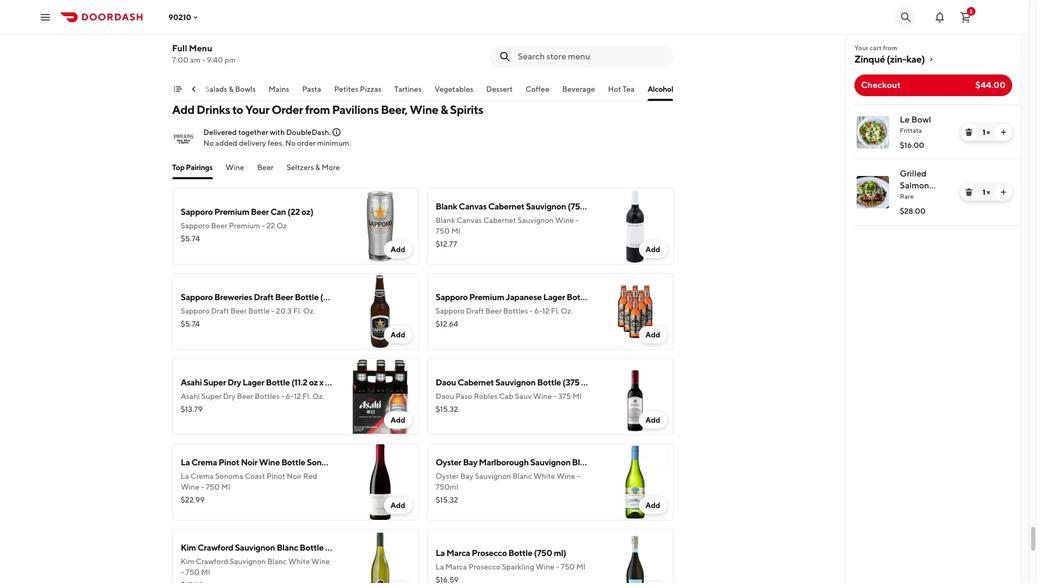 Task type: locate. For each thing, give the bounding box(es) containing it.
prosecco left sparkling
[[469, 563, 501, 572]]

lager left "(11.2" on the left of page
[[243, 378, 264, 388]]

0 vertical spatial hot
[[181, 19, 195, 29]]

daou up paso
[[436, 378, 456, 388]]

ml
[[451, 227, 460, 236], [573, 392, 582, 401], [221, 483, 230, 492], [576, 563, 585, 572], [201, 568, 210, 577]]

6
[[624, 292, 629, 303], [325, 378, 330, 388]]

$15.32 down 750ml at left
[[436, 496, 458, 505]]

1 horizontal spatial add item to cart image
[[646, 582, 660, 583]]

1 1 from the top
[[983, 128, 985, 137]]

750
[[436, 227, 450, 236], [206, 483, 220, 492], [561, 563, 575, 572], [185, 568, 200, 577]]

no right fees.
[[285, 139, 296, 147]]

1 vertical spatial dry
[[223, 392, 235, 401]]

0 vertical spatial 6
[[624, 292, 629, 303]]

white
[[534, 472, 555, 481], [288, 558, 310, 566]]

oyster
[[436, 458, 462, 468], [436, 472, 459, 481]]

$5.74 inside sapporo breweries draft beer bottle (20.3 oz) sapporo draft beer bottle - 20.3 fl. oz. $5.74
[[181, 320, 200, 328]]

salads
[[205, 85, 227, 93]]

& left bowls at left top
[[229, 85, 234, 93]]

0 horizontal spatial 12
[[294, 392, 301, 401]]

0 vertical spatial coast
[[340, 458, 362, 468]]

scroll menu navigation left image
[[189, 85, 198, 93]]

6- down "(11.2" on the left of page
[[286, 392, 294, 401]]

0 horizontal spatial ct)
[[332, 378, 342, 388]]

marlborough inside oyster bay marlborough sauvignon blanc (750 ml) oyster bay sauvignon blanc white wine - 750ml $15.32
[[479, 458, 529, 468]]

1 add one to cart image from the top
[[999, 128, 1008, 137]]

ct) inside asahi super dry lager bottle (11.2 oz x 6 ct) asahi super dry beer bottles - 6-12 fl. oz. $13.79
[[332, 378, 342, 388]]

1 $5.74 from the top
[[181, 234, 200, 243]]

list
[[846, 105, 1021, 226]]

1 vertical spatial canvas
[[457, 216, 482, 225]]

1 horizontal spatial &
[[315, 163, 320, 172]]

fl. inside sapporo breweries draft beer bottle (20.3 oz) sapporo draft beer bottle - 20.3 fl. oz. $5.74
[[293, 307, 302, 315]]

1 horizontal spatial lager
[[543, 292, 565, 303]]

from down pasta button
[[305, 103, 330, 117]]

wine inside oyster bay marlborough sauvignon blanc (750 ml) oyster bay sauvignon blanc white wine - 750ml $15.32
[[557, 472, 575, 481]]

ml) inside "la crema pinot noir wine bottle sonoma coast (750 ml) la crema sonoma coast pinot noir red wine - 750 ml $22.99"
[[383, 458, 396, 468]]

0 vertical spatial oyster
[[436, 458, 462, 468]]

drinks
[[197, 103, 230, 117]]

add one to cart image right remove item from cart icon
[[999, 188, 1008, 197]]

add for sapporo premium beer can (22 oz)
[[391, 245, 405, 254]]

1 horizontal spatial sonoma
[[307, 458, 338, 468]]

ct) inside sapporo premium japanese lager bottles (12 oz x 6 ct) sapporo draft beer bottles - 6-12 fl. oz. $12.64
[[631, 292, 641, 303]]

1 blank from the top
[[436, 202, 457, 212]]

x for (11.2
[[319, 378, 324, 388]]

2 vertical spatial bottles
[[255, 392, 280, 401]]

2 1 × from the top
[[983, 188, 990, 197]]

2 horizontal spatial draft
[[466, 307, 484, 315]]

0 horizontal spatial lager
[[243, 378, 264, 388]]

& inside button
[[229, 85, 234, 93]]

1 × from the top
[[987, 128, 990, 137]]

1 vertical spatial 6
[[325, 378, 330, 388]]

6 for sapporo premium japanese lager bottles (12 oz x 6 ct)
[[624, 292, 629, 303]]

together
[[238, 128, 268, 137]]

oz) right (22 at the top
[[302, 207, 313, 217]]

your up zinqué
[[855, 44, 869, 52]]

2 blank from the top
[[436, 216, 455, 225]]

add item to cart image for kim crawford sauvignon blanc bottle marlborough (750 ml)
[[391, 582, 405, 583]]

1 vertical spatial cabernet
[[483, 216, 516, 225]]

- inside oyster bay marlborough sauvignon blanc (750 ml) oyster bay sauvignon blanc white wine - 750ml $15.32
[[577, 472, 580, 481]]

la marca prosecco bottle (750 ml) image
[[597, 529, 673, 583]]

& left more
[[315, 163, 320, 172]]

0 horizontal spatial 6
[[325, 378, 330, 388]]

add for oyster bay marlborough sauvignon blanc (750 ml)
[[646, 501, 660, 510]]

no
[[203, 139, 214, 147], [285, 139, 296, 147]]

0 horizontal spatial x
[[319, 378, 324, 388]]

petites pizzas
[[334, 85, 381, 93]]

2 asahi from the top
[[181, 392, 200, 401]]

(750 inside blank canvas cabernet sauvignon (750 ml) blank canvas cabernet sauvignon wine - 750 ml $12.77
[[568, 202, 586, 212]]

sapporo
[[181, 207, 213, 217], [181, 221, 210, 230], [181, 292, 213, 303], [436, 292, 468, 303], [181, 307, 210, 315], [436, 307, 465, 315]]

1 horizontal spatial marlborough
[[479, 458, 529, 468]]

ml) inside daou cabernet sauvignon bottle (375 ml) daou paso robles cab sauv wine - 375 ml $15.32
[[581, 378, 594, 388]]

0 horizontal spatial coast
[[245, 472, 265, 481]]

1
[[983, 128, 985, 137], [983, 188, 985, 197]]

blanc
[[572, 458, 594, 468], [513, 472, 532, 481], [277, 543, 298, 553], [267, 558, 287, 566]]

2 1 from the top
[[983, 188, 985, 197]]

0 horizontal spatial sonoma
[[215, 472, 243, 481]]

2 vertical spatial premium
[[469, 292, 504, 303]]

1 horizontal spatial pinot
[[267, 472, 285, 481]]

beer inside sapporo premium japanese lager bottles (12 oz x 6 ct) sapporo draft beer bottles - 6-12 fl. oz. $12.64
[[485, 307, 502, 315]]

0 horizontal spatial noir
[[241, 458, 258, 468]]

with
[[270, 128, 285, 137]]

- inside la marca prosecco bottle (750 ml) la marca prosecco sparkling wine - 750 ml
[[556, 563, 559, 572]]

show menu categories image
[[173, 85, 182, 93]]

x inside asahi super dry lager bottle (11.2 oz x 6 ct) asahi super dry beer bottles - 6-12 fl. oz. $13.79
[[319, 378, 324, 388]]

1 horizontal spatial no
[[285, 139, 296, 147]]

1 vertical spatial oz)
[[342, 292, 354, 303]]

(22
[[288, 207, 300, 217]]

x inside sapporo premium japanese lager bottles (12 oz x 6 ct) sapporo draft beer bottles - 6-12 fl. oz. $12.64
[[619, 292, 623, 303]]

sauv
[[515, 392, 532, 401]]

ct)
[[631, 292, 641, 303], [332, 378, 342, 388]]

0 vertical spatial noir
[[241, 458, 258, 468]]

- inside daou cabernet sauvignon bottle (375 ml) daou paso robles cab sauv wine - 375 ml $15.32
[[553, 392, 557, 401]]

white inside oyster bay marlborough sauvignon blanc (750 ml) oyster bay sauvignon blanc white wine - 750ml $15.32
[[534, 472, 555, 481]]

1 vertical spatial 1
[[983, 188, 985, 197]]

1 horizontal spatial 12
[[542, 307, 550, 315]]

hot for hot water lemon
[[181, 19, 195, 29]]

$28.00
[[900, 207, 926, 216]]

6- down the japanese
[[534, 307, 542, 315]]

2 × from the top
[[987, 188, 990, 197]]

-
[[202, 56, 205, 64], [576, 216, 579, 225], [262, 221, 265, 230], [271, 307, 275, 315], [530, 307, 533, 315], [281, 392, 284, 401], [553, 392, 557, 401], [577, 472, 580, 481], [201, 483, 204, 492], [556, 563, 559, 572], [181, 568, 184, 577]]

1 vertical spatial 1 ×
[[983, 188, 990, 197]]

× for grilled salmon plate (gf)
[[987, 188, 990, 197]]

oz) right (20.3
[[342, 292, 354, 303]]

1 vertical spatial hot
[[608, 85, 621, 93]]

lager right the japanese
[[543, 292, 565, 303]]

grilled
[[900, 169, 927, 179]]

prosecco up sparkling
[[472, 548, 507, 559]]

1 vertical spatial ct)
[[332, 378, 342, 388]]

$15.32
[[436, 405, 458, 414], [436, 496, 458, 505]]

0 horizontal spatial marlborough
[[325, 543, 375, 553]]

1 $15.32 from the top
[[436, 405, 458, 414]]

hot left the "tea"
[[608, 85, 621, 93]]

2 horizontal spatial fl.
[[551, 307, 560, 315]]

2 $15.32 from the top
[[436, 496, 458, 505]]

sauvignon
[[526, 202, 566, 212], [518, 216, 554, 225], [495, 378, 536, 388], [530, 458, 571, 468], [475, 472, 511, 481], [235, 543, 275, 553], [230, 558, 266, 566]]

1 right remove item from cart icon
[[983, 188, 985, 197]]

2 add item to cart image from the left
[[646, 582, 660, 583]]

lager inside sapporo premium japanese lager bottles (12 oz x 6 ct) sapporo draft beer bottles - 6-12 fl. oz. $12.64
[[543, 292, 565, 303]]

2 no from the left
[[285, 139, 296, 147]]

draft inside sapporo premium japanese lager bottles (12 oz x 6 ct) sapporo draft beer bottles - 6-12 fl. oz. $12.64
[[466, 307, 484, 315]]

hot inside button
[[608, 85, 621, 93]]

× right remove item from cart icon
[[987, 188, 990, 197]]

1 asahi from the top
[[181, 378, 202, 388]]

1 vertical spatial bottles
[[503, 307, 528, 315]]

oz right "(11.2" on the left of page
[[309, 378, 318, 388]]

1 vertical spatial pinot
[[267, 472, 285, 481]]

- inside sapporo breweries draft beer bottle (20.3 oz) sapporo draft beer bottle - 20.3 fl. oz. $5.74
[[271, 307, 275, 315]]

6 right "(11.2" on the left of page
[[325, 378, 330, 388]]

draft
[[254, 292, 274, 303], [211, 307, 229, 315], [466, 307, 484, 315]]

checkout
[[861, 80, 901, 90]]

2 items, open order cart image
[[959, 11, 972, 24]]

0 vertical spatial white
[[534, 472, 555, 481]]

0 vertical spatial add one to cart image
[[999, 128, 1008, 137]]

premium down wine button
[[214, 207, 249, 217]]

add one to cart image
[[999, 128, 1008, 137], [999, 188, 1008, 197]]

0 horizontal spatial &
[[229, 85, 234, 93]]

fl. inside asahi super dry lager bottle (11.2 oz x 6 ct) asahi super dry beer bottles - 6-12 fl. oz. $13.79
[[303, 392, 311, 401]]

full
[[172, 43, 187, 53]]

oz. inside asahi super dry lager bottle (11.2 oz x 6 ct) asahi super dry beer bottles - 6-12 fl. oz. $13.79
[[313, 392, 324, 401]]

×
[[987, 128, 990, 137], [987, 188, 990, 197]]

mains button
[[269, 84, 289, 101]]

remove item from cart image
[[965, 188, 974, 197]]

beer
[[257, 163, 274, 172], [251, 207, 269, 217], [211, 221, 227, 230], [275, 292, 293, 303], [230, 307, 247, 315], [485, 307, 502, 315], [237, 392, 253, 401]]

1 vertical spatial add one to cart image
[[999, 188, 1008, 197]]

1 oyster from the top
[[436, 458, 462, 468]]

0 vertical spatial oz)
[[302, 207, 313, 217]]

1 × right remove item from cart image
[[983, 128, 990, 137]]

0 vertical spatial 1 ×
[[983, 128, 990, 137]]

marlborough
[[479, 458, 529, 468], [325, 543, 375, 553]]

1 horizontal spatial hot
[[608, 85, 621, 93]]

noir
[[241, 458, 258, 468], [287, 472, 302, 481]]

0 vertical spatial oz
[[608, 292, 617, 303]]

$15.32 down paso
[[436, 405, 458, 414]]

oz) inside sapporo breweries draft beer bottle (20.3 oz) sapporo draft beer bottle - 20.3 fl. oz. $5.74
[[342, 292, 354, 303]]

frittata
[[900, 126, 922, 135]]

1 vertical spatial marlborough
[[325, 543, 375, 553]]

1 daou from the top
[[436, 378, 456, 388]]

1 vertical spatial daou
[[436, 392, 454, 401]]

20.3
[[276, 307, 292, 315]]

0 horizontal spatial oz
[[309, 378, 318, 388]]

premium left the japanese
[[469, 292, 504, 303]]

(750 inside kim crawford sauvignon blanc bottle marlborough (750 ml) kim crawford sauvignon blanc white wine - 750 ml
[[377, 543, 395, 553]]

hot
[[181, 19, 195, 29], [608, 85, 621, 93]]

1 × right remove item from cart icon
[[983, 188, 990, 197]]

can
[[270, 207, 286, 217]]

bottles
[[567, 292, 594, 303], [503, 307, 528, 315], [255, 392, 280, 401]]

1 vertical spatial lager
[[243, 378, 264, 388]]

sonoma
[[307, 458, 338, 468], [215, 472, 243, 481]]

6- inside sapporo premium japanese lager bottles (12 oz x 6 ct) sapporo draft beer bottles - 6-12 fl. oz. $12.64
[[534, 307, 542, 315]]

1 vertical spatial your
[[245, 103, 270, 117]]

$12.64
[[436, 320, 458, 328]]

6 for asahi super dry lager bottle (11.2 oz x 6 ct)
[[325, 378, 330, 388]]

12
[[542, 307, 550, 315], [294, 392, 301, 401]]

0 horizontal spatial bottles
[[255, 392, 280, 401]]

(375
[[563, 378, 580, 388]]

kim crawford sauvignon blanc bottle marlborough (750 ml) kim crawford sauvignon blanc white wine - 750 ml
[[181, 543, 409, 577]]

asahi
[[181, 378, 202, 388], [181, 392, 200, 401]]

2 vertical spatial cabernet
[[458, 378, 494, 388]]

add for sapporo breweries draft beer bottle (20.3 oz)
[[391, 331, 405, 339]]

& down vegetables button
[[441, 103, 448, 117]]

la marca prosecco bottle (750 ml) la marca prosecco sparkling wine - 750 ml
[[436, 548, 585, 572]]

x right "(11.2" on the left of page
[[319, 378, 324, 388]]

90210 button
[[169, 13, 200, 21]]

x for (12
[[619, 292, 623, 303]]

premium
[[214, 207, 249, 217], [229, 221, 260, 230], [469, 292, 504, 303]]

from up 'zinqué (zin-kae)'
[[883, 44, 897, 52]]

tartines
[[394, 85, 422, 93]]

add for blank canvas cabernet sauvignon (750 ml)
[[646, 245, 660, 254]]

ml) inside kim crawford sauvignon blanc bottle marlborough (750 ml) kim crawford sauvignon blanc white wine - 750 ml
[[396, 543, 409, 553]]

2 add one to cart image from the top
[[999, 188, 1008, 197]]

crawford
[[198, 543, 233, 553], [196, 558, 228, 566]]

0 vertical spatial pinot
[[219, 458, 239, 468]]

cab
[[499, 392, 513, 401]]

1 vertical spatial x
[[319, 378, 324, 388]]

0 vertical spatial from
[[883, 44, 897, 52]]

to
[[232, 103, 243, 117]]

red
[[303, 472, 317, 481]]

add button
[[384, 241, 412, 258], [639, 241, 667, 258], [384, 326, 412, 344], [639, 326, 667, 344], [384, 412, 412, 429], [639, 412, 667, 429], [384, 497, 412, 514], [639, 497, 667, 514]]

ct) right "(11.2" on the left of page
[[332, 378, 342, 388]]

0 horizontal spatial from
[[305, 103, 330, 117]]

beverage button
[[562, 84, 595, 101]]

cabernet
[[488, 202, 525, 212], [483, 216, 516, 225], [458, 378, 494, 388]]

wine inside daou cabernet sauvignon bottle (375 ml) daou paso robles cab sauv wine - 375 ml $15.32
[[533, 392, 552, 401]]

add button for sapporo premium japanese lager bottles (12 oz x 6 ct)
[[639, 326, 667, 344]]

0 vertical spatial $5.74
[[181, 234, 200, 243]]

0 vertical spatial dry
[[228, 378, 241, 388]]

1 vertical spatial sonoma
[[215, 472, 243, 481]]

0 vertical spatial crema
[[191, 458, 217, 468]]

zinqué (zin-kae)
[[855, 53, 925, 65]]

1 vertical spatial oz
[[309, 378, 318, 388]]

- inside sapporo premium japanese lager bottles (12 oz x 6 ct) sapporo draft beer bottles - 6-12 fl. oz. $12.64
[[530, 307, 533, 315]]

prosecco
[[472, 548, 507, 559], [469, 563, 501, 572]]

add item to cart image for la marca prosecco bottle (750 ml)
[[646, 582, 660, 583]]

remove item from cart image
[[965, 128, 974, 137]]

6 inside asahi super dry lager bottle (11.2 oz x 6 ct) asahi super dry beer bottles - 6-12 fl. oz. $13.79
[[325, 378, 330, 388]]

0 horizontal spatial add item to cart image
[[391, 582, 405, 583]]

sauvignon inside daou cabernet sauvignon bottle (375 ml) daou paso robles cab sauv wine - 375 ml $15.32
[[495, 378, 536, 388]]

oz inside asahi super dry lager bottle (11.2 oz x 6 ct) asahi super dry beer bottles - 6-12 fl. oz. $13.79
[[309, 378, 318, 388]]

0 vertical spatial your
[[855, 44, 869, 52]]

0 vertical spatial $15.32
[[436, 405, 458, 414]]

premium left 22
[[229, 221, 260, 230]]

(750 inside la marca prosecco bottle (750 ml) la marca prosecco sparkling wine - 750 ml
[[534, 548, 552, 559]]

add for la crema pinot noir wine bottle sonoma coast (750 ml)
[[391, 501, 405, 510]]

2 vertical spatial &
[[315, 163, 320, 172]]

zinqué (zin-kae) link
[[855, 53, 1012, 66]]

oz inside sapporo premium japanese lager bottles (12 oz x 6 ct) sapporo draft beer bottles - 6-12 fl. oz. $12.64
[[608, 292, 617, 303]]

kim
[[181, 543, 196, 553], [181, 558, 194, 566]]

1 for grilled salmon plate (gf)
[[983, 188, 985, 197]]

menu
[[189, 43, 212, 53]]

1 vertical spatial blank
[[436, 216, 455, 225]]

la
[[181, 458, 190, 468], [181, 472, 189, 481], [436, 548, 445, 559], [436, 563, 444, 572]]

ml inside daou cabernet sauvignon bottle (375 ml) daou paso robles cab sauv wine - 375 ml $15.32
[[573, 392, 582, 401]]

pinot
[[219, 458, 239, 468], [267, 472, 285, 481]]

& for bowls
[[229, 85, 234, 93]]

add button for blank canvas cabernet sauvignon (750 ml)
[[639, 241, 667, 258]]

2 daou from the top
[[436, 392, 454, 401]]

1 right remove item from cart image
[[983, 128, 985, 137]]

Item Search search field
[[518, 51, 665, 63]]

x right (12
[[619, 292, 623, 303]]

0 vertical spatial &
[[229, 85, 234, 93]]

delivered together with doubledash. image
[[332, 127, 342, 137]]

le bowl frittata
[[900, 115, 931, 135]]

6 right (12
[[624, 292, 629, 303]]

hot up $1.50
[[181, 19, 195, 29]]

- inside sapporo premium beer can (22 oz) sapporo beer premium - 22 oz $5.74
[[262, 221, 265, 230]]

1 horizontal spatial 6-
[[534, 307, 542, 315]]

1 horizontal spatial ct)
[[631, 292, 641, 303]]

& for more
[[315, 163, 320, 172]]

6 inside sapporo premium japanese lager bottles (12 oz x 6 ct) sapporo draft beer bottles - 6-12 fl. oz. $12.64
[[624, 292, 629, 303]]

daou cabernet sauvignon bottle (375 ml) image
[[597, 359, 673, 435]]

white inside kim crawford sauvignon blanc bottle marlborough (750 ml) kim crawford sauvignon blanc white wine - 750 ml
[[288, 558, 310, 566]]

0 vertical spatial ×
[[987, 128, 990, 137]]

2 horizontal spatial bottles
[[567, 292, 594, 303]]

1 horizontal spatial bottles
[[503, 307, 528, 315]]

oz right (12
[[608, 292, 617, 303]]

add button for asahi super dry lager bottle (11.2 oz x 6 ct)
[[384, 412, 412, 429]]

premium for sapporo premium japanese lager bottles (12 oz x 6 ct)
[[469, 292, 504, 303]]

- inside blank canvas cabernet sauvignon (750 ml) blank canvas cabernet sauvignon wine - 750 ml $12.77
[[576, 216, 579, 225]]

(750 inside "la crema pinot noir wine bottle sonoma coast (750 ml) la crema sonoma coast pinot noir red wine - 750 ml $22.99"
[[364, 458, 382, 468]]

delivery
[[239, 139, 266, 147]]

0 horizontal spatial oz)
[[302, 207, 313, 217]]

$15.32 inside oyster bay marlborough sauvignon blanc (750 ml) oyster bay sauvignon blanc white wine - 750ml $15.32
[[436, 496, 458, 505]]

bowls
[[235, 85, 256, 93]]

1 kim from the top
[[181, 543, 196, 553]]

lager inside asahi super dry lager bottle (11.2 oz x 6 ct) asahi super dry beer bottles - 6-12 fl. oz. $13.79
[[243, 378, 264, 388]]

$15.32 inside daou cabernet sauvignon bottle (375 ml) daou paso robles cab sauv wine - 375 ml $15.32
[[436, 405, 458, 414]]

no down delivered
[[203, 139, 214, 147]]

2 oyster from the top
[[436, 472, 459, 481]]

cabernet inside daou cabernet sauvignon bottle (375 ml) daou paso robles cab sauv wine - 375 ml $15.32
[[458, 378, 494, 388]]

1 vertical spatial noir
[[287, 472, 302, 481]]

0 vertical spatial premium
[[214, 207, 249, 217]]

2 $5.74 from the top
[[181, 320, 200, 328]]

hot for hot tea
[[608, 85, 621, 93]]

daou left paso
[[436, 392, 454, 401]]

1 horizontal spatial fl.
[[303, 392, 311, 401]]

add one to cart image right remove item from cart image
[[999, 128, 1008, 137]]

1 vertical spatial marca
[[446, 563, 467, 572]]

& inside "button"
[[315, 163, 320, 172]]

plate
[[900, 192, 921, 203]]

add button for sapporo breweries draft beer bottle (20.3 oz)
[[384, 326, 412, 344]]

icon image
[[172, 126, 195, 149]]

2 horizontal spatial &
[[441, 103, 448, 117]]

bottles inside asahi super dry lager bottle (11.2 oz x 6 ct) asahi super dry beer bottles - 6-12 fl. oz. $13.79
[[255, 392, 280, 401]]

0 vertical spatial blank
[[436, 202, 457, 212]]

2
[[970, 8, 973, 14]]

1 horizontal spatial 6
[[624, 292, 629, 303]]

tartines button
[[394, 84, 422, 101]]

beer inside asahi super dry lager bottle (11.2 oz x 6 ct) asahi super dry beer bottles - 6-12 fl. oz. $13.79
[[237, 392, 253, 401]]

ct) right (12
[[631, 292, 641, 303]]

x
[[619, 292, 623, 303], [319, 378, 324, 388]]

sapporo premium beer can (22 oz) image
[[342, 188, 418, 265]]

6-
[[534, 307, 542, 315], [286, 392, 294, 401]]

paso
[[456, 392, 472, 401]]

0 horizontal spatial fl.
[[293, 307, 302, 315]]

pm
[[225, 56, 236, 64]]

add one to cart image for le bowl
[[999, 128, 1008, 137]]

premium inside sapporo premium japanese lager bottles (12 oz x 6 ct) sapporo draft beer bottles - 6-12 fl. oz. $12.64
[[469, 292, 504, 303]]

1 vertical spatial $15.32
[[436, 496, 458, 505]]

1 ×
[[983, 128, 990, 137], [983, 188, 990, 197]]

add item to cart image
[[391, 582, 405, 583], [646, 582, 660, 583]]

0 vertical spatial asahi
[[181, 378, 202, 388]]

your right to
[[245, 103, 270, 117]]

0 vertical spatial daou
[[436, 378, 456, 388]]

ml inside la marca prosecco bottle (750 ml) la marca prosecco sparkling wine - 750 ml
[[576, 563, 585, 572]]

oz) inside sapporo premium beer can (22 oz) sapporo beer premium - 22 oz $5.74
[[302, 207, 313, 217]]

1 1 × from the top
[[983, 128, 990, 137]]

- inside asahi super dry lager bottle (11.2 oz x 6 ct) asahi super dry beer bottles - 6-12 fl. oz. $13.79
[[281, 392, 284, 401]]

× right remove item from cart image
[[987, 128, 990, 137]]

1 add item to cart image from the left
[[391, 582, 405, 583]]

pavilions
[[332, 103, 379, 117]]

your cart from
[[855, 44, 897, 52]]

ct) for asahi super dry lager bottle (11.2 oz x 6 ct)
[[332, 378, 342, 388]]



Task type: vqa. For each thing, say whether or not it's contained in the screenshot.
FAMILY FEAST on the top of page
no



Task type: describe. For each thing, give the bounding box(es) containing it.
wine button
[[226, 162, 244, 179]]

750 inside kim crawford sauvignon blanc bottle marlborough (750 ml) kim crawford sauvignon blanc white wine - 750 ml
[[185, 568, 200, 577]]

am
[[190, 56, 201, 64]]

robles
[[474, 392, 498, 401]]

0 vertical spatial cabernet
[[488, 202, 525, 212]]

22
[[267, 221, 275, 230]]

wine inside blank canvas cabernet sauvignon (750 ml) blank canvas cabernet sauvignon wine - 750 ml $12.77
[[555, 216, 574, 225]]

$16.00
[[900, 141, 925, 150]]

750 inside blank canvas cabernet sauvignon (750 ml) blank canvas cabernet sauvignon wine - 750 ml $12.77
[[436, 227, 450, 236]]

pizzas
[[360, 85, 381, 93]]

la crema pinot noir wine bottle sonoma coast (750 ml) image
[[342, 444, 418, 521]]

grilled salmon plate (gf)
[[900, 169, 941, 203]]

salads & bowls button
[[205, 84, 256, 101]]

1 vertical spatial super
[[201, 392, 222, 401]]

petites pizzas button
[[334, 84, 381, 101]]

minimum.
[[317, 139, 351, 147]]

grilled salmon plate (gf) image
[[857, 176, 889, 209]]

add for asahi super dry lager bottle (11.2 oz x 6 ct)
[[391, 416, 405, 425]]

petites
[[334, 85, 358, 93]]

1 vertical spatial crawford
[[196, 558, 228, 566]]

750ml
[[436, 483, 458, 492]]

salmon
[[900, 180, 929, 191]]

1 horizontal spatial from
[[883, 44, 897, 52]]

sapporo premium beer can (22 oz) sapporo beer premium - 22 oz $5.74
[[181, 207, 313, 243]]

oz
[[277, 221, 287, 230]]

tea
[[623, 85, 635, 93]]

add button for la crema pinot noir wine bottle sonoma coast (750 ml)
[[384, 497, 412, 514]]

0 vertical spatial crawford
[[198, 543, 233, 553]]

1 horizontal spatial coast
[[340, 458, 362, 468]]

pasta button
[[302, 84, 321, 101]]

asahi super dry lager bottle (11.2 oz x 6 ct) asahi super dry beer bottles - 6-12 fl. oz. $13.79
[[181, 378, 342, 414]]

$22.99
[[181, 496, 205, 505]]

salads & bowls
[[205, 85, 256, 93]]

spirits
[[450, 103, 483, 117]]

sapporo premium japanese lager bottles (12 oz x 6 ct) image
[[597, 273, 673, 350]]

seltzers
[[287, 163, 314, 172]]

0 horizontal spatial your
[[245, 103, 270, 117]]

add drinks to your order from pavilions beer, wine & spirits
[[172, 103, 483, 117]]

marlborough inside kim crawford sauvignon blanc bottle marlborough (750 ml) kim crawford sauvignon blanc white wine - 750 ml
[[325, 543, 375, 553]]

sparkling
[[502, 563, 534, 572]]

$12.77
[[436, 240, 457, 249]]

oyster bay marlborough sauvignon blanc (750 ml) image
[[597, 444, 673, 521]]

order
[[272, 103, 303, 117]]

1 vertical spatial crema
[[191, 472, 214, 481]]

1 vertical spatial coast
[[245, 472, 265, 481]]

full menu 7:00 am - 9:40 pm
[[172, 43, 236, 64]]

0 vertical spatial super
[[203, 378, 226, 388]]

oz for (12
[[608, 292, 617, 303]]

- inside "la crema pinot noir wine bottle sonoma coast (750 ml) la crema sonoma coast pinot noir red wine - 750 ml $22.99"
[[201, 483, 204, 492]]

breweries
[[214, 292, 252, 303]]

bowl
[[912, 115, 931, 125]]

ml) inside blank canvas cabernet sauvignon (750 ml) blank canvas cabernet sauvignon wine - 750 ml $12.77
[[588, 202, 600, 212]]

bottle inside kim crawford sauvignon blanc bottle marlborough (750 ml) kim crawford sauvignon blanc white wine - 750 ml
[[300, 543, 324, 553]]

coffee button
[[526, 84, 549, 101]]

blank canvas cabernet sauvignon (750 ml) image
[[597, 188, 673, 265]]

vegetables
[[435, 85, 473, 93]]

- inside full menu 7:00 am - 9:40 pm
[[202, 56, 205, 64]]

12 inside asahi super dry lager bottle (11.2 oz x 6 ct) asahi super dry beer bottles - 6-12 fl. oz. $13.79
[[294, 392, 301, 401]]

1 horizontal spatial your
[[855, 44, 869, 52]]

dessert
[[486, 85, 513, 93]]

la crema pinot noir wine bottle sonoma coast (750 ml) la crema sonoma coast pinot noir red wine - 750 ml $22.99
[[181, 458, 396, 505]]

add for daou cabernet sauvignon bottle (375 ml)
[[646, 416, 660, 425]]

(11.2
[[291, 378, 307, 388]]

0 vertical spatial sonoma
[[307, 458, 338, 468]]

12 inside sapporo premium japanese lager bottles (12 oz x 6 ct) sapporo draft beer bottles - 6-12 fl. oz. $12.64
[[542, 307, 550, 315]]

lemon
[[222, 19, 249, 29]]

750 inside "la crema pinot noir wine bottle sonoma coast (750 ml) la crema sonoma coast pinot noir red wine - 750 ml $22.99"
[[206, 483, 220, 492]]

hot tea
[[608, 85, 635, 93]]

no added delivery fees. no order minimum.
[[203, 139, 351, 147]]

$13.79
[[181, 405, 203, 414]]

ml) inside oyster bay marlborough sauvignon blanc (750 ml) oyster bay sauvignon blanc white wine - 750ml $15.32
[[615, 458, 627, 468]]

bottle inside "la crema pinot noir wine bottle sonoma coast (750 ml) la crema sonoma coast pinot noir red wine - 750 ml $22.99"
[[281, 458, 305, 468]]

0 vertical spatial bay
[[463, 458, 477, 468]]

top
[[172, 163, 185, 172]]

sapporo premium japanese lager bottles (12 oz x 6 ct) sapporo draft beer bottles - 6-12 fl. oz. $12.64
[[436, 292, 641, 328]]

rare
[[900, 192, 914, 200]]

add button for daou cabernet sauvignon bottle (375 ml)
[[639, 412, 667, 429]]

asahi super dry lager bottle (11.2 oz x 6 ct) image
[[342, 359, 418, 435]]

$15.32 for daou
[[436, 405, 458, 414]]

order
[[297, 139, 316, 147]]

bottle inside asahi super dry lager bottle (11.2 oz x 6 ct) asahi super dry beer bottles - 6-12 fl. oz. $13.79
[[266, 378, 290, 388]]

0 vertical spatial canvas
[[459, 202, 487, 212]]

$15.32 for oyster
[[436, 496, 458, 505]]

7:00
[[172, 56, 189, 64]]

750 inside la marca prosecco bottle (750 ml) la marca prosecco sparkling wine - 750 ml
[[561, 563, 575, 572]]

1 for le bowl
[[983, 128, 985, 137]]

kae)
[[907, 53, 925, 65]]

(20.3
[[320, 292, 340, 303]]

1 vertical spatial prosecco
[[469, 563, 501, 572]]

(gf)
[[922, 192, 941, 203]]

le bowl image
[[857, 116, 889, 149]]

× for le bowl
[[987, 128, 990, 137]]

premium for sapporo premium beer can (22 oz)
[[214, 207, 249, 217]]

fl. inside sapporo premium japanese lager bottles (12 oz x 6 ct) sapporo draft beer bottles - 6-12 fl. oz. $12.64
[[551, 307, 560, 315]]

daou cabernet sauvignon bottle (375 ml) daou paso robles cab sauv wine - 375 ml $15.32
[[436, 378, 594, 414]]

1 vertical spatial bay
[[460, 472, 473, 481]]

375
[[558, 392, 571, 401]]

sapporo breweries draft beer bottle (20.3 oz) sapporo draft beer bottle - 20.3 fl. oz. $5.74
[[181, 292, 354, 328]]

kim crawford sauvignon blanc bottle marlborough (750 ml) image
[[342, 529, 418, 583]]

doubledash.
[[286, 128, 331, 137]]

0 vertical spatial marca
[[446, 548, 470, 559]]

ml inside blank canvas cabernet sauvignon (750 ml) blank canvas cabernet sauvignon wine - 750 ml $12.77
[[451, 227, 460, 236]]

lager for japanese
[[543, 292, 565, 303]]

delivered together with doubledash.
[[203, 128, 331, 137]]

$44.00
[[976, 80, 1006, 90]]

$1.50
[[181, 36, 200, 44]]

cart
[[870, 44, 882, 52]]

sapporo breweries draft beer bottle (20.3 oz) image
[[342, 273, 418, 350]]

1 × for le bowl
[[983, 128, 990, 137]]

0 vertical spatial bottles
[[567, 292, 594, 303]]

90210
[[169, 13, 191, 21]]

open menu image
[[39, 11, 52, 24]]

1 horizontal spatial draft
[[254, 292, 274, 303]]

2 kim from the top
[[181, 558, 194, 566]]

zinqué
[[855, 53, 885, 65]]

water
[[197, 19, 221, 29]]

6- inside asahi super dry lager bottle (11.2 oz x 6 ct) asahi super dry beer bottles - 6-12 fl. oz. $13.79
[[286, 392, 294, 401]]

add button for sapporo premium beer can (22 oz)
[[384, 241, 412, 258]]

lager for dry
[[243, 378, 264, 388]]

oz. inside sapporo breweries draft beer bottle (20.3 oz) sapporo draft beer bottle - 20.3 fl. oz. $5.74
[[303, 307, 315, 315]]

seltzers & more
[[287, 163, 340, 172]]

(zin-
[[887, 53, 907, 65]]

- inside kim crawford sauvignon blanc bottle marlborough (750 ml) kim crawford sauvignon blanc white wine - 750 ml
[[181, 568, 184, 577]]

ml inside kim crawford sauvignon blanc bottle marlborough (750 ml) kim crawford sauvignon blanc white wine - 750 ml
[[201, 568, 210, 577]]

seltzers & more button
[[287, 162, 340, 179]]

fees.
[[268, 139, 284, 147]]

1 vertical spatial &
[[441, 103, 448, 117]]

2 button
[[955, 6, 977, 28]]

pairings
[[186, 163, 213, 172]]

1 no from the left
[[203, 139, 214, 147]]

ml) inside la marca prosecco bottle (750 ml) la marca prosecco sparkling wine - 750 ml
[[554, 548, 566, 559]]

list containing le bowl
[[846, 105, 1021, 226]]

alcohol
[[648, 85, 673, 93]]

add for sapporo premium japanese lager bottles (12 oz x 6 ct)
[[646, 331, 660, 339]]

wine inside kim crawford sauvignon blanc bottle marlborough (750 ml) kim crawford sauvignon blanc white wine - 750 ml
[[311, 558, 330, 566]]

oz for (11.2
[[309, 378, 318, 388]]

add button for oyster bay marlborough sauvignon blanc (750 ml)
[[639, 497, 667, 514]]

hot water lemon
[[181, 19, 249, 29]]

more
[[322, 163, 340, 172]]

1 × for grilled salmon plate (gf)
[[983, 188, 990, 197]]

vegetables button
[[435, 84, 473, 101]]

bottle inside daou cabernet sauvignon bottle (375 ml) daou paso robles cab sauv wine - 375 ml $15.32
[[537, 378, 561, 388]]

(12
[[596, 292, 607, 303]]

oz. inside sapporo premium japanese lager bottles (12 oz x 6 ct) sapporo draft beer bottles - 6-12 fl. oz. $12.64
[[561, 307, 573, 315]]

add one to cart image for grilled salmon plate (gf)
[[999, 188, 1008, 197]]

le
[[900, 115, 910, 125]]

bottle inside la marca prosecco bottle (750 ml) la marca prosecco sparkling wine - 750 ml
[[509, 548, 533, 559]]

notification bell image
[[934, 11, 946, 24]]

wine inside la marca prosecco bottle (750 ml) la marca prosecco sparkling wine - 750 ml
[[536, 563, 555, 572]]

(750 inside oyster bay marlborough sauvignon blanc (750 ml) oyster bay sauvignon blanc white wine - 750ml $15.32
[[595, 458, 613, 468]]

japanese
[[506, 292, 542, 303]]

pasta
[[302, 85, 321, 93]]

0 vertical spatial prosecco
[[472, 548, 507, 559]]

ct) for sapporo premium japanese lager bottles (12 oz x 6 ct)
[[631, 292, 641, 303]]

mains
[[269, 85, 289, 93]]

beer,
[[381, 103, 408, 117]]

ml inside "la crema pinot noir wine bottle sonoma coast (750 ml) la crema sonoma coast pinot noir red wine - 750 ml $22.99"
[[221, 483, 230, 492]]

$5.74 inside sapporo premium beer can (22 oz) sapporo beer premium - 22 oz $5.74
[[181, 234, 200, 243]]

beverage
[[562, 85, 595, 93]]

blank canvas cabernet sauvignon (750 ml) blank canvas cabernet sauvignon wine - 750 ml $12.77
[[436, 202, 600, 249]]

1 vertical spatial premium
[[229, 221, 260, 230]]

0 horizontal spatial draft
[[211, 307, 229, 315]]

1 vertical spatial from
[[305, 103, 330, 117]]

9:40
[[207, 56, 223, 64]]

1 horizontal spatial noir
[[287, 472, 302, 481]]



